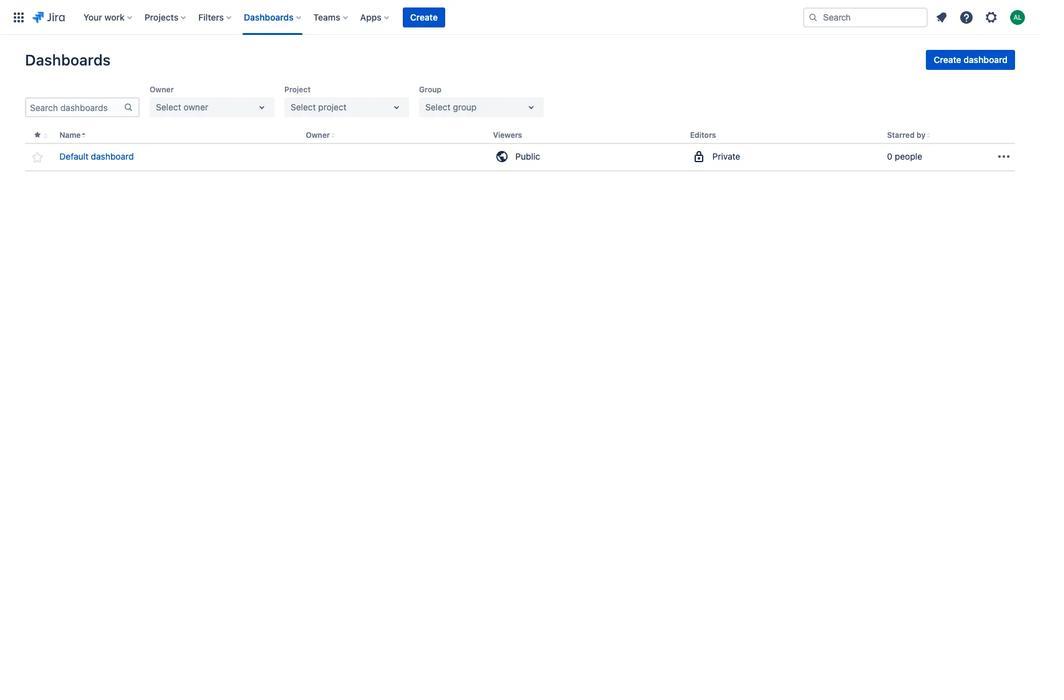 Task type: describe. For each thing, give the bounding box(es) containing it.
projects
[[145, 12, 178, 22]]

0
[[887, 151, 893, 162]]

create button
[[403, 7, 445, 27]]

dashboards details element
[[25, 127, 1016, 172]]

default dashboard
[[60, 151, 134, 162]]

create dashboard button
[[927, 50, 1016, 70]]

apps
[[360, 12, 382, 22]]

settings image
[[984, 10, 999, 25]]

Search field
[[803, 7, 928, 27]]

editors
[[690, 130, 716, 140]]

group
[[453, 102, 477, 112]]

dashboard for default dashboard
[[91, 151, 134, 162]]

name
[[60, 130, 81, 140]]

group
[[419, 85, 442, 94]]

help image
[[959, 10, 974, 25]]

Search dashboards text field
[[26, 99, 124, 116]]

default dashboard link
[[60, 150, 134, 163]]

open image for owner
[[255, 100, 269, 115]]

star default dashboard image
[[30, 150, 45, 165]]

private
[[713, 151, 741, 162]]

banner containing your work
[[0, 0, 1040, 35]]

open image for project
[[389, 100, 404, 115]]

owner
[[184, 102, 208, 112]]

starred
[[887, 130, 915, 140]]

notifications image
[[934, 10, 949, 25]]

0 horizontal spatial dashboards
[[25, 51, 111, 69]]

apps button
[[357, 7, 394, 27]]

select group
[[425, 102, 477, 112]]

more image
[[997, 149, 1012, 164]]

create for create dashboard
[[934, 54, 962, 65]]

Project text field
[[291, 101, 293, 114]]

search image
[[808, 12, 818, 22]]

filters button
[[195, 7, 236, 27]]

public
[[516, 151, 540, 162]]

your
[[83, 12, 102, 22]]

project
[[284, 85, 311, 94]]

work
[[104, 12, 125, 22]]

dashboards button
[[240, 7, 306, 27]]

your work button
[[80, 7, 137, 27]]

0 people
[[887, 151, 923, 162]]

appswitcher icon image
[[11, 10, 26, 25]]



Task type: locate. For each thing, give the bounding box(es) containing it.
viewers
[[493, 130, 522, 140]]

owner up owner text box
[[150, 85, 174, 94]]

0 horizontal spatial open image
[[255, 100, 269, 115]]

dashboards up search dashboards text field
[[25, 51, 111, 69]]

create inside "button"
[[934, 54, 962, 65]]

dashboard for create dashboard
[[964, 54, 1008, 65]]

0 vertical spatial owner
[[150, 85, 174, 94]]

open image up dashboards details element
[[524, 100, 539, 115]]

dashboards inside 'popup button'
[[244, 12, 294, 22]]

create dashboard
[[934, 54, 1008, 65]]

1 vertical spatial owner
[[306, 130, 330, 140]]

your profile and settings image
[[1011, 10, 1026, 25]]

project
[[318, 102, 347, 112]]

banner
[[0, 0, 1040, 35]]

select
[[156, 102, 181, 112], [291, 102, 316, 112], [425, 102, 451, 112]]

name button
[[60, 130, 81, 140]]

0 vertical spatial dashboards
[[244, 12, 294, 22]]

Group text field
[[425, 101, 428, 114]]

create for create
[[410, 12, 438, 22]]

starred by button
[[887, 130, 926, 140]]

select owner
[[156, 102, 208, 112]]

create
[[410, 12, 438, 22], [934, 54, 962, 65]]

1 vertical spatial create
[[934, 54, 962, 65]]

projects button
[[141, 7, 191, 27]]

your work
[[83, 12, 125, 22]]

0 horizontal spatial owner
[[150, 85, 174, 94]]

0 vertical spatial create
[[410, 12, 438, 22]]

dashboards right filters dropdown button
[[244, 12, 294, 22]]

open image for group
[[524, 100, 539, 115]]

primary element
[[7, 0, 803, 35]]

1 horizontal spatial dashboard
[[964, 54, 1008, 65]]

owner down select project at the top of the page
[[306, 130, 330, 140]]

2 horizontal spatial select
[[425, 102, 451, 112]]

dashboards
[[244, 12, 294, 22], [25, 51, 111, 69]]

open image
[[255, 100, 269, 115], [389, 100, 404, 115], [524, 100, 539, 115]]

open image left project text field
[[255, 100, 269, 115]]

default
[[60, 151, 89, 162]]

starred by
[[887, 130, 926, 140]]

open image left group text field
[[389, 100, 404, 115]]

0 vertical spatial dashboard
[[964, 54, 1008, 65]]

jira image
[[32, 10, 65, 25], [32, 10, 65, 25]]

select for select owner
[[156, 102, 181, 112]]

dashboard inside "button"
[[964, 54, 1008, 65]]

1 vertical spatial dashboard
[[91, 151, 134, 162]]

by
[[917, 130, 926, 140]]

Owner text field
[[156, 101, 158, 114]]

0 horizontal spatial dashboard
[[91, 151, 134, 162]]

create right apps dropdown button
[[410, 12, 438, 22]]

2 select from the left
[[291, 102, 316, 112]]

2 open image from the left
[[389, 100, 404, 115]]

dashboard right default
[[91, 151, 134, 162]]

owner inside dashboards details element
[[306, 130, 330, 140]]

owner
[[150, 85, 174, 94], [306, 130, 330, 140]]

1 select from the left
[[156, 102, 181, 112]]

3 select from the left
[[425, 102, 451, 112]]

people
[[895, 151, 923, 162]]

select project
[[291, 102, 347, 112]]

create inside button
[[410, 12, 438, 22]]

1 horizontal spatial select
[[291, 102, 316, 112]]

select for select project
[[291, 102, 316, 112]]

1 horizontal spatial owner
[[306, 130, 330, 140]]

3 open image from the left
[[524, 100, 539, 115]]

2 horizontal spatial open image
[[524, 100, 539, 115]]

0 horizontal spatial select
[[156, 102, 181, 112]]

select down project
[[291, 102, 316, 112]]

0 horizontal spatial create
[[410, 12, 438, 22]]

select left the owner
[[156, 102, 181, 112]]

1 vertical spatial dashboards
[[25, 51, 111, 69]]

teams button
[[310, 7, 353, 27]]

1 horizontal spatial open image
[[389, 100, 404, 115]]

select for select group
[[425, 102, 451, 112]]

1 open image from the left
[[255, 100, 269, 115]]

1 horizontal spatial create
[[934, 54, 962, 65]]

dashboard
[[964, 54, 1008, 65], [91, 151, 134, 162]]

owner button
[[306, 130, 330, 140]]

1 horizontal spatial dashboards
[[244, 12, 294, 22]]

create down notifications image
[[934, 54, 962, 65]]

dashboard down "settings" image
[[964, 54, 1008, 65]]

teams
[[314, 12, 340, 22]]

select down group
[[425, 102, 451, 112]]

filters
[[198, 12, 224, 22]]



Task type: vqa. For each thing, say whether or not it's contained in the screenshot.
Reporter
no



